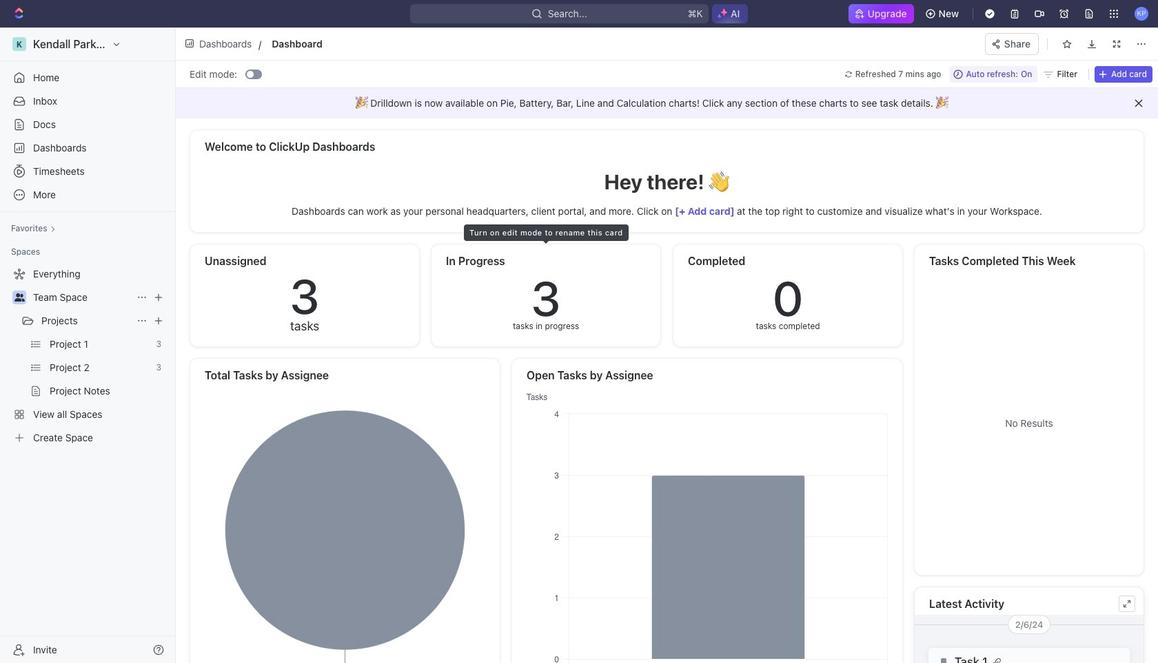 Task type: describe. For each thing, give the bounding box(es) containing it.
tree inside sidebar navigation
[[6, 263, 170, 449]]



Task type: vqa. For each thing, say whether or not it's contained in the screenshot.
"sidebar" navigation
yes



Task type: locate. For each thing, give the bounding box(es) containing it.
user group image
[[14, 294, 24, 302]]

tree
[[6, 263, 170, 449]]

sidebar navigation
[[0, 28, 179, 664]]

kendall parks's workspace, , element
[[12, 37, 26, 51]]

alert
[[176, 88, 1158, 119]]

None text field
[[272, 35, 572, 52]]



